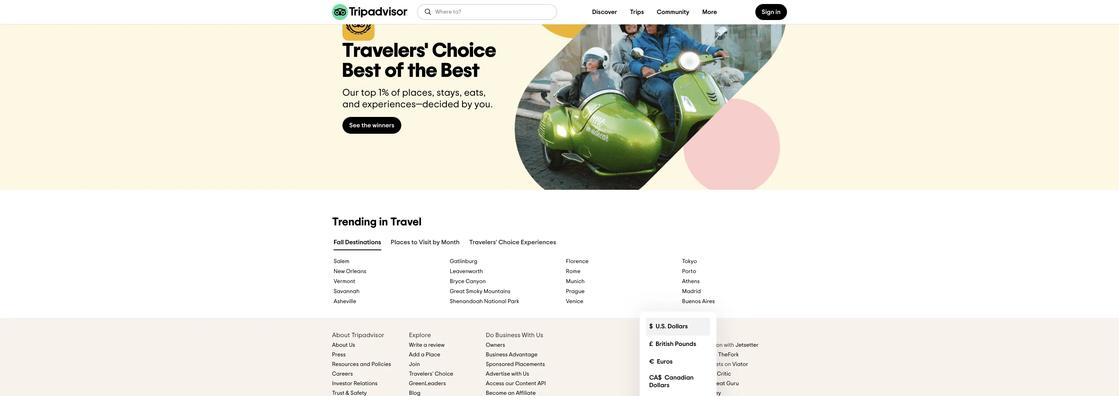 Task type: locate. For each thing, give the bounding box(es) containing it.
discover left trips 'button'
[[592, 9, 617, 15]]

our
[[506, 381, 514, 386]]

venice link
[[566, 298, 669, 305]]

on down cruise
[[706, 381, 712, 386]]

best up stays,
[[441, 61, 480, 81]]

choice for travelers' choice experiences
[[499, 239, 520, 245]]

trust
[[332, 391, 344, 396]]

shenandoah national park
[[450, 299, 519, 304]]

the inside travelers' choice best of the best
[[408, 61, 437, 81]]

and inside the about tripadvisor about us press resources and policies careers investor relations trust & safety
[[360, 362, 370, 367]]

shenandoah national park link
[[450, 298, 553, 305]]

places to visit by month
[[391, 239, 460, 245]]

list box
[[640, 312, 717, 396]]

travelers' choice best of the best
[[342, 41, 496, 81]]

your
[[663, 342, 675, 348]]

us inside the about tripadvisor about us press resources and policies careers investor relations trust & safety
[[349, 342, 355, 348]]

by right visit
[[433, 239, 440, 245]]

sponsored
[[486, 362, 514, 367]]

1 vertical spatial the
[[362, 122, 371, 128]]

choice
[[432, 41, 496, 61], [499, 239, 520, 245], [435, 371, 453, 377]]

bryce
[[450, 279, 464, 284]]

discover button
[[586, 4, 624, 20]]

dollars up vacation
[[649, 382, 670, 388]]

on
[[725, 362, 731, 367], [692, 371, 698, 377], [706, 381, 712, 386], [695, 391, 701, 396]]

trending in travel
[[332, 217, 422, 228]]

venice
[[566, 299, 583, 304]]

choice inside travelers' choice best of the best
[[432, 41, 496, 61]]

0 horizontal spatial tripadvisor
[[351, 332, 384, 338]]

travelers' for experiences
[[469, 239, 497, 245]]

join link
[[409, 362, 421, 367]]

0 horizontal spatial in
[[379, 217, 388, 228]]

our
[[342, 88, 359, 98]]

0 vertical spatial a
[[424, 342, 427, 348]]

best
[[342, 61, 381, 81], [441, 61, 480, 81]]

1 vertical spatial in
[[379, 217, 388, 228]]

greenleaders
[[409, 381, 446, 386]]

0 vertical spatial the
[[408, 61, 437, 81]]

travelers' inside button
[[469, 239, 497, 245]]

1 horizontal spatial tripadvisor
[[640, 332, 673, 338]]

careers link
[[332, 371, 353, 377]]

1 horizontal spatial in
[[776, 9, 781, 15]]

book up €  euros
[[640, 352, 653, 358]]

of inside the our top 1% of places, stays, eats, and experiences—decided by you.
[[391, 88, 400, 98]]

tripadvisor inside the about tripadvisor about us press resources and policies careers investor relations trust & safety
[[351, 332, 384, 338]]

2 vertical spatial travelers'
[[409, 371, 434, 377]]

1 vertical spatial us
[[349, 342, 355, 348]]

blog
[[409, 391, 421, 396]]

gatlinburg link
[[450, 258, 553, 265]]

owners link
[[486, 342, 505, 348]]

1 vertical spatial book
[[640, 362, 653, 367]]

advertise
[[486, 371, 510, 377]]

0 horizontal spatial the
[[362, 122, 371, 128]]

in left travel
[[379, 217, 388, 228]]

the up places, at top left
[[408, 61, 437, 81]]

1 horizontal spatial the
[[408, 61, 437, 81]]

about us link
[[332, 342, 355, 348]]

tripadvisor down the $  u.s.
[[640, 332, 673, 338]]

of up 1%
[[385, 61, 404, 81]]

salem
[[334, 259, 349, 264]]

about up "press" link
[[332, 342, 348, 348]]

business down owners link on the bottom of page
[[486, 352, 508, 358]]

travelers' choice experiences button
[[468, 237, 558, 250]]

by inside the our top 1% of places, stays, eats, and experiences—decided by you.
[[461, 100, 472, 109]]

1 vertical spatial with
[[707, 352, 717, 358]]

0 vertical spatial us
[[536, 332, 543, 338]]

community button
[[650, 4, 696, 20]]

great smoky mountains
[[450, 289, 511, 294]]

travelers' inside travelers' choice best of the best
[[342, 41, 428, 61]]

stays,
[[437, 88, 462, 98]]

book
[[640, 352, 653, 358], [640, 362, 653, 367]]

book up read at the right bottom of the page
[[640, 362, 653, 367]]

tab list
[[322, 235, 797, 252]]

in right sign
[[776, 9, 781, 15]]

0 horizontal spatial best
[[342, 61, 381, 81]]

seat guru link
[[713, 381, 739, 386]]

about
[[332, 332, 350, 338], [332, 342, 348, 348]]

0 vertical spatial with
[[724, 342, 734, 348]]

airline
[[650, 381, 666, 386]]

1 vertical spatial by
[[433, 239, 440, 245]]

1 horizontal spatial us
[[523, 371, 529, 377]]

and
[[342, 100, 360, 109], [360, 362, 370, 367], [668, 362, 678, 367]]

the right see
[[362, 122, 371, 128]]

cruise
[[699, 371, 716, 377]]

buenos aires
[[682, 299, 715, 304]]

the up €  euros
[[654, 352, 662, 358]]

trips
[[630, 9, 644, 15]]

dollars
[[668, 323, 688, 330], [649, 382, 670, 388]]

tokyo
[[682, 259, 697, 264]]

and inside the our top 1% of places, stays, eats, and experiences—decided by you.
[[342, 100, 360, 109]]

sign in link
[[755, 4, 787, 20]]

see the winners link
[[342, 117, 401, 134]]

with
[[724, 342, 734, 348], [707, 352, 717, 358], [511, 371, 522, 377]]

explore
[[409, 332, 431, 338]]

rome
[[566, 269, 581, 274]]

experiences—decided
[[362, 100, 459, 109]]

great
[[450, 289, 465, 294]]

1 vertical spatial of
[[391, 88, 400, 98]]

1 horizontal spatial by
[[461, 100, 472, 109]]

a up add a place link
[[424, 342, 427, 348]]

0 vertical spatial in
[[776, 9, 781, 15]]

us
[[536, 332, 543, 338], [349, 342, 355, 348], [523, 371, 529, 377]]

2 vertical spatial the
[[654, 352, 662, 358]]

about tripadvisor about us press resources and policies careers investor relations trust & safety
[[332, 332, 391, 396]]

tripadvisor inside tripadvisor sites discover your dream destination with jetsetter book the best restaurants with thefork book tours and attraction tickets on viator read cruise reviews on cruise critic get airline seating charts on seat guru find vacation rentals on flipkey
[[640, 332, 673, 338]]

travel
[[390, 217, 422, 228]]

and down best
[[668, 362, 678, 367]]

0 vertical spatial discover
[[592, 9, 617, 15]]

0 vertical spatial business
[[495, 332, 520, 338]]

dollars inside ca$  canadian dollars
[[649, 382, 670, 388]]

sign
[[762, 9, 774, 15]]

athens link
[[682, 278, 786, 285]]

tripadvisor
[[351, 332, 384, 338], [640, 332, 673, 338]]

with up access our content api link
[[511, 371, 522, 377]]

1 vertical spatial choice
[[499, 239, 520, 245]]

0 vertical spatial book
[[640, 352, 653, 358]]

and down our
[[342, 100, 360, 109]]

0 horizontal spatial discover
[[592, 9, 617, 15]]

blog link
[[409, 391, 421, 396]]

dollars up sites
[[668, 323, 688, 330]]

and left the policies
[[360, 362, 370, 367]]

ca$  canadian
[[649, 374, 694, 381]]

travelers' inside explore write a review add a place join travelers' choice greenleaders blog
[[409, 371, 434, 377]]

1 horizontal spatial with
[[707, 352, 717, 358]]

0 vertical spatial by
[[461, 100, 472, 109]]

affiliate
[[516, 391, 536, 396]]

of
[[385, 61, 404, 81], [391, 88, 400, 98]]

0 vertical spatial travelers'
[[342, 41, 428, 61]]

press link
[[332, 352, 346, 358]]

by down eats,
[[461, 100, 472, 109]]

0 horizontal spatial with
[[511, 371, 522, 377]]

leavenworth
[[450, 269, 483, 274]]

0 horizontal spatial us
[[349, 342, 355, 348]]

a right add at the bottom of the page
[[421, 352, 425, 358]]

seating
[[667, 381, 687, 386]]

of inside travelers' choice best of the best
[[385, 61, 404, 81]]

2 vertical spatial choice
[[435, 371, 453, 377]]

and inside tripadvisor sites discover your dream destination with jetsetter book the best restaurants with thefork book tours and attraction tickets on viator read cruise reviews on cruise critic get airline seating charts on seat guru find vacation rentals on flipkey
[[668, 362, 678, 367]]

tripadvisor up about us link
[[351, 332, 384, 338]]

us for with
[[536, 332, 543, 338]]

shenandoah
[[450, 299, 483, 304]]

0 horizontal spatial by
[[433, 239, 440, 245]]

0 vertical spatial about
[[332, 332, 350, 338]]

None search field
[[418, 5, 556, 19]]

2 tripadvisor from the left
[[640, 332, 673, 338]]

savannah link
[[334, 288, 437, 295]]

experiences
[[521, 239, 556, 245]]

sponsored placements link
[[486, 362, 545, 367]]

critic
[[717, 371, 731, 377]]

1 vertical spatial travelers'
[[469, 239, 497, 245]]

discover left the "your"
[[640, 342, 662, 348]]

search image
[[424, 8, 432, 16]]

0 vertical spatial of
[[385, 61, 404, 81]]

us for about
[[349, 342, 355, 348]]

1 tripadvisor from the left
[[351, 332, 384, 338]]

0 vertical spatial choice
[[432, 41, 496, 61]]

us up content
[[523, 371, 529, 377]]

buenos
[[682, 299, 701, 304]]

1 vertical spatial about
[[332, 342, 348, 348]]

review
[[428, 342, 445, 348]]

2 horizontal spatial us
[[536, 332, 543, 338]]

us right with
[[536, 332, 543, 338]]

choice inside button
[[499, 239, 520, 245]]

of right 1%
[[391, 88, 400, 98]]

with inside "do business with us owners business advantage sponsored placements advertise with us access our content api become an affiliate"
[[511, 371, 522, 377]]

with up 'tickets'
[[707, 352, 717, 358]]

careers
[[332, 371, 353, 377]]

2 horizontal spatial the
[[654, 352, 662, 358]]

about up about us link
[[332, 332, 350, 338]]

2 vertical spatial with
[[511, 371, 522, 377]]

with up thefork
[[724, 342, 734, 348]]

join
[[409, 362, 420, 367]]

flipkey link
[[703, 391, 721, 396]]

1 horizontal spatial discover
[[640, 342, 662, 348]]

choice for travelers' choice best of the best
[[432, 41, 496, 61]]

1 vertical spatial dollars
[[649, 382, 670, 388]]

1 vertical spatial discover
[[640, 342, 662, 348]]

us up resources
[[349, 342, 355, 348]]

dollars for $  u.s. dollars
[[668, 323, 688, 330]]

access
[[486, 381, 504, 386]]

best up top
[[342, 61, 381, 81]]

0 vertical spatial dollars
[[668, 323, 688, 330]]

travelers' for best
[[342, 41, 428, 61]]

business up owners
[[495, 332, 520, 338]]

athens
[[682, 279, 700, 284]]

explore write a review add a place join travelers' choice greenleaders blog
[[409, 332, 453, 396]]

places,
[[402, 88, 435, 98]]

1 horizontal spatial best
[[441, 61, 480, 81]]

policies
[[371, 362, 391, 367]]

eats,
[[464, 88, 486, 98]]

vermont link
[[334, 278, 437, 285]]



Task type: describe. For each thing, give the bounding box(es) containing it.
2 vertical spatial us
[[523, 371, 529, 377]]

discover inside button
[[592, 9, 617, 15]]

best
[[663, 352, 675, 358]]

more
[[702, 9, 717, 15]]

flipkey
[[703, 391, 721, 396]]

relations
[[354, 381, 378, 386]]

charts
[[688, 381, 704, 386]]

1 best from the left
[[342, 61, 381, 81]]

orleans
[[346, 269, 366, 274]]

top
[[361, 88, 376, 98]]

choice inside explore write a review add a place join travelers' choice greenleaders blog
[[435, 371, 453, 377]]

safety
[[351, 391, 367, 396]]

bryce canyon
[[450, 279, 486, 284]]

trips button
[[624, 4, 650, 20]]

viator
[[732, 362, 748, 367]]

1 vertical spatial business
[[486, 352, 508, 358]]

discover inside tripadvisor sites discover your dream destination with jetsetter book the best restaurants with thefork book tours and attraction tickets on viator read cruise reviews on cruise critic get airline seating charts on seat guru find vacation rentals on flipkey
[[640, 342, 662, 348]]

aires
[[702, 299, 715, 304]]

tickets
[[707, 362, 723, 367]]

sign in
[[762, 9, 781, 15]]

of for the
[[385, 61, 404, 81]]

salem link
[[334, 258, 437, 265]]

dream
[[676, 342, 693, 348]]

Search search field
[[435, 8, 550, 16]]

in for sign
[[776, 9, 781, 15]]

month
[[441, 239, 460, 245]]

2 best from the left
[[441, 61, 480, 81]]

cruise
[[655, 371, 670, 377]]

porto
[[682, 269, 696, 274]]

write a review link
[[409, 342, 445, 348]]

get
[[640, 381, 649, 386]]

tripadvisor image
[[332, 4, 407, 20]]

viator link
[[732, 362, 748, 367]]

gatlinburg
[[450, 259, 477, 264]]

asheville
[[334, 299, 356, 304]]

vermont
[[334, 279, 355, 284]]

2 about from the top
[[332, 342, 348, 348]]

tab list containing fall destinations
[[322, 235, 797, 252]]

prague link
[[566, 288, 669, 295]]

become an affiliate link
[[486, 391, 536, 396]]

do
[[486, 332, 494, 338]]

by inside button
[[433, 239, 440, 245]]

community
[[657, 9, 690, 15]]

new orleans link
[[334, 268, 437, 275]]

1 vertical spatial a
[[421, 352, 425, 358]]

greenleaders link
[[409, 381, 446, 386]]

press
[[332, 352, 346, 358]]

trust & safety link
[[332, 391, 367, 396]]

owners
[[486, 342, 505, 348]]

the inside tripadvisor sites discover your dream destination with jetsetter book the best restaurants with thefork book tours and attraction tickets on viator read cruise reviews on cruise critic get airline seating charts on seat guru find vacation rentals on flipkey
[[654, 352, 662, 358]]

$  u.s.
[[649, 323, 666, 330]]

prague
[[566, 289, 585, 294]]

smoky
[[466, 289, 482, 294]]

with
[[522, 332, 535, 338]]

on down thefork
[[725, 362, 731, 367]]

bryce canyon link
[[450, 278, 553, 285]]

1 book from the top
[[640, 352, 653, 358]]

leavenworth link
[[450, 268, 553, 275]]

cruise critic link
[[699, 371, 731, 377]]

tokyo link
[[682, 258, 786, 265]]

florence link
[[566, 258, 669, 265]]

placements
[[515, 362, 545, 367]]

madrid link
[[682, 288, 786, 295]]

write
[[409, 342, 422, 348]]

guru
[[726, 381, 739, 386]]

business advantage link
[[486, 352, 538, 358]]

destinations
[[345, 239, 381, 245]]

savannah
[[334, 289, 360, 294]]

visit
[[419, 239, 431, 245]]

£  british
[[649, 341, 674, 347]]

of for places,
[[391, 88, 400, 98]]

places
[[391, 239, 410, 245]]

ca$  canadian dollars
[[649, 374, 694, 388]]

2 book from the top
[[640, 362, 653, 367]]

jetsetter
[[736, 342, 759, 348]]

add
[[409, 352, 420, 358]]

fall destinations
[[334, 239, 381, 245]]

tripadvisor sites discover your dream destination with jetsetter book the best restaurants with thefork book tours and attraction tickets on viator read cruise reviews on cruise critic get airline seating charts on seat guru find vacation rentals on flipkey
[[640, 332, 759, 396]]

more button
[[696, 4, 724, 20]]

read
[[640, 371, 653, 377]]

1 about from the top
[[332, 332, 350, 338]]

thefork
[[718, 352, 739, 358]]

buenos aires link
[[682, 298, 786, 305]]

advantage
[[509, 352, 538, 358]]

winners
[[372, 122, 394, 128]]

rentals
[[676, 391, 694, 396]]

on down the charts
[[695, 391, 701, 396]]

list box containing $  u.s. dollars
[[640, 312, 717, 396]]

2 horizontal spatial with
[[724, 342, 734, 348]]

dollars for ca$  canadian dollars
[[649, 382, 670, 388]]

content
[[515, 381, 536, 386]]

munich
[[566, 279, 585, 284]]

on up the charts
[[692, 371, 698, 377]]

thefork link
[[718, 352, 739, 358]]

asheville link
[[334, 298, 437, 305]]

destination
[[694, 342, 723, 348]]

in for trending
[[379, 217, 388, 228]]

porto link
[[682, 268, 786, 275]]

£  british pounds
[[649, 341, 696, 347]]

mountains
[[484, 289, 511, 294]]

florence
[[566, 259, 589, 264]]

investor relations link
[[332, 381, 378, 386]]

travelers' choice link
[[409, 371, 453, 377]]

access our content api link
[[486, 381, 546, 386]]

become
[[486, 391, 507, 396]]

canyon
[[466, 279, 486, 284]]

api
[[538, 381, 546, 386]]



Task type: vqa. For each thing, say whether or not it's contained in the screenshot.
ANY
no



